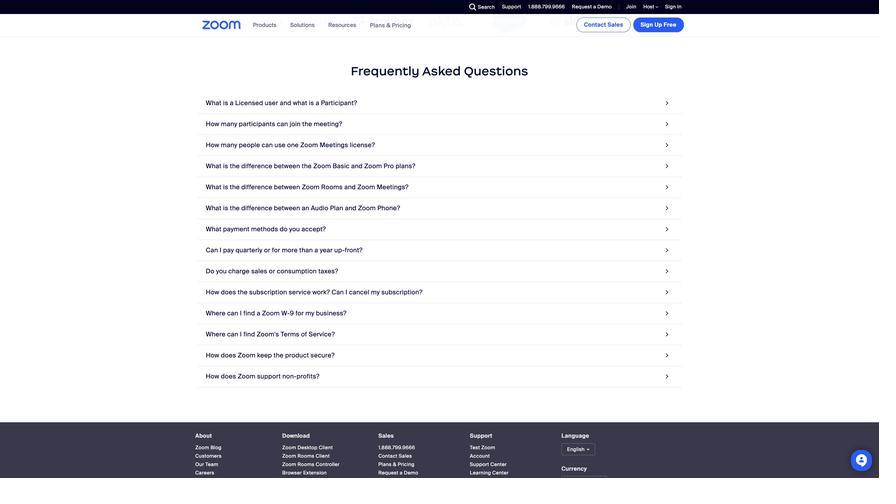 Task type: locate. For each thing, give the bounding box(es) containing it.
0 vertical spatial plans
[[370, 22, 385, 29]]

between left an
[[274, 204, 300, 213]]

support center link
[[470, 462, 507, 468]]

products button
[[253, 14, 280, 36]]

1 horizontal spatial contact
[[584, 21, 606, 28]]

0 horizontal spatial sign
[[641, 21, 653, 28]]

does for how does the subscription service work? can i cancel my subscription?
[[221, 289, 236, 297]]

3 right image from the top
[[664, 204, 670, 213]]

2 how from the top
[[206, 141, 219, 150]]

sales up 1.888.799.9666 "link"
[[378, 433, 394, 440]]

1.888.799.9666 for 1.888.799.9666
[[528, 4, 565, 10]]

0 horizontal spatial you
[[216, 267, 227, 276]]

right image inside how many participants can join the meeting? dropdown button
[[664, 120, 670, 129]]

about link
[[195, 433, 212, 440]]

0 vertical spatial does
[[221, 289, 236, 297]]

what
[[293, 99, 307, 107]]

right image
[[664, 162, 670, 171], [664, 183, 670, 192], [664, 204, 670, 213], [664, 225, 670, 235], [664, 246, 670, 256], [664, 267, 670, 277], [664, 288, 670, 298], [664, 309, 670, 319]]

plans inside product information navigation
[[370, 22, 385, 29]]

methods
[[251, 225, 278, 234]]

0 horizontal spatial for
[[272, 246, 280, 255]]

contact down request a demo
[[584, 21, 606, 28]]

meetings?
[[377, 183, 409, 192]]

meetings navigation
[[575, 14, 685, 34]]

one
[[287, 141, 299, 150]]

phone?
[[377, 204, 400, 213]]

demo inside 1.888.799.9666 contact sales plans & pricing request a demo
[[404, 470, 418, 477]]

0 horizontal spatial contact
[[378, 453, 397, 460]]

0 vertical spatial my
[[371, 289, 380, 297]]

right image inside "where can i find a zoom w-9 for my business?" dropdown button
[[664, 309, 670, 319]]

right image inside what is the difference between an audio plan and zoom phone? dropdown button
[[664, 204, 670, 213]]

5 right image from the top
[[664, 351, 670, 361]]

where can i find a zoom w-9 for my business?
[[206, 310, 347, 318]]

where for where can i find a zoom w-9 for my business?
[[206, 310, 226, 318]]

how for how does zoom keep the product secure?
[[206, 352, 219, 360]]

0 vertical spatial between
[[274, 162, 300, 171]]

between down how many people can use one zoom meetings license?
[[274, 162, 300, 171]]

learning center link
[[470, 470, 509, 477]]

a
[[593, 4, 596, 10], [230, 99, 234, 107], [316, 99, 319, 107], [315, 246, 318, 255], [257, 310, 260, 318], [400, 470, 403, 477]]

4 right image from the top
[[664, 330, 670, 340]]

banner
[[194, 14, 685, 37]]

what for what is the difference between zoom rooms and zoom meetings?
[[206, 183, 221, 192]]

plans
[[370, 22, 385, 29], [378, 462, 392, 468]]

between up what is the difference between an audio plan and zoom phone?
[[274, 183, 300, 192]]

or right sales
[[269, 267, 275, 276]]

1 horizontal spatial contact sales link
[[577, 18, 630, 32]]

right image inside what payment methods do you accept? "dropdown button"
[[664, 225, 670, 235]]

0 vertical spatial request
[[572, 4, 592, 10]]

& inside product information navigation
[[386, 22, 391, 29]]

0 vertical spatial many
[[221, 120, 237, 129]]

sign inside button
[[641, 21, 653, 28]]

3 between from the top
[[274, 204, 300, 213]]

controller
[[316, 462, 340, 468]]

contact sales link down 1.888.799.9666 "link"
[[378, 453, 412, 460]]

sign left in
[[665, 4, 676, 10]]

test zoom link
[[470, 445, 495, 451]]

for left more at left bottom
[[272, 246, 280, 255]]

contact inside meetings navigation
[[584, 21, 606, 28]]

request a demo
[[572, 4, 612, 10]]

where inside "where can i find a zoom w-9 for my business?" dropdown button
[[206, 310, 226, 318]]

zoom rooms client link
[[282, 453, 330, 460]]

1 horizontal spatial you
[[289, 225, 300, 234]]

difference
[[241, 162, 272, 171], [241, 183, 272, 192], [241, 204, 272, 213]]

or inside dropdown button
[[264, 246, 270, 255]]

1 vertical spatial &
[[393, 462, 396, 468]]

0 vertical spatial contact sales link
[[577, 18, 630, 32]]

many for participants
[[221, 120, 237, 129]]

can right work?
[[332, 289, 344, 297]]

up
[[655, 21, 662, 28]]

how does zoom support non-profits?
[[206, 373, 320, 381]]

0 horizontal spatial my
[[305, 310, 314, 318]]

1 vertical spatial demo
[[404, 470, 418, 477]]

my
[[371, 289, 380, 297], [305, 310, 314, 318]]

many
[[221, 120, 237, 129], [221, 141, 237, 150]]

support
[[502, 4, 521, 10], [470, 433, 492, 440], [470, 462, 489, 468]]

3 how from the top
[[206, 289, 219, 297]]

2 vertical spatial does
[[221, 373, 236, 381]]

join link left "host"
[[621, 0, 638, 14]]

1 vertical spatial difference
[[241, 183, 272, 192]]

or inside dropdown button
[[269, 267, 275, 276]]

0 vertical spatial rooms
[[321, 183, 343, 192]]

2 right image from the top
[[664, 183, 670, 192]]

0 vertical spatial pricing
[[392, 22, 411, 29]]

1 vertical spatial sign
[[641, 21, 653, 28]]

right image inside the what is the difference between zoom rooms and zoom meetings? dropdown button
[[664, 183, 670, 192]]

subscription
[[249, 289, 287, 297]]

sign in
[[665, 4, 682, 10]]

request down 1.888.799.9666 "link"
[[378, 470, 398, 477]]

difference inside dropdown button
[[241, 183, 272, 192]]

or right quarterly on the left bottom of the page
[[264, 246, 270, 255]]

1 many from the top
[[221, 120, 237, 129]]

the
[[302, 120, 312, 129], [230, 162, 240, 171], [302, 162, 312, 171], [230, 183, 240, 192], [230, 204, 240, 213], [238, 289, 248, 297], [274, 352, 284, 360]]

zoom
[[300, 141, 318, 150], [313, 162, 331, 171], [364, 162, 382, 171], [302, 183, 320, 192], [357, 183, 375, 192], [358, 204, 376, 213], [262, 310, 280, 318], [238, 352, 256, 360], [238, 373, 256, 381], [195, 445, 209, 451], [282, 445, 296, 451], [481, 445, 495, 451], [282, 453, 296, 460], [282, 462, 296, 468]]

a right what
[[316, 99, 319, 107]]

english button
[[561, 444, 595, 456]]

contact sales link
[[577, 18, 630, 32], [378, 453, 412, 460]]

is inside dropdown button
[[223, 183, 228, 192]]

between for zoom
[[274, 183, 300, 192]]

1 horizontal spatial my
[[371, 289, 380, 297]]

2 horizontal spatial sales
[[608, 21, 623, 28]]

2 between from the top
[[274, 183, 300, 192]]

quarterly
[[236, 246, 262, 255]]

is for what is a licensed user and what is a participant?
[[223, 99, 228, 107]]

1 between from the top
[[274, 162, 300, 171]]

1 find from the top
[[244, 310, 255, 318]]

can
[[206, 246, 218, 255], [332, 289, 344, 297]]

2 vertical spatial difference
[[241, 204, 272, 213]]

center down support center link
[[492, 470, 509, 477]]

rooms down desktop
[[297, 453, 314, 460]]

0 horizontal spatial demo
[[404, 470, 418, 477]]

and right "plan"
[[345, 204, 356, 213]]

w-
[[281, 310, 290, 318]]

find inside "where can i find zoom's terms of service?" dropdown button
[[244, 331, 255, 339]]

pricing inside product information navigation
[[392, 22, 411, 29]]

2 vertical spatial sales
[[399, 453, 412, 460]]

sign for sign up free
[[641, 21, 653, 28]]

can left pay
[[206, 246, 218, 255]]

support right search
[[502, 4, 521, 10]]

1 vertical spatial does
[[221, 352, 236, 360]]

6 right image from the top
[[664, 267, 670, 277]]

2 what from the top
[[206, 162, 221, 171]]

3 does from the top
[[221, 373, 236, 381]]

a down 1.888.799.9666 "link"
[[400, 470, 403, 477]]

business?
[[316, 310, 347, 318]]

1 vertical spatial for
[[296, 310, 304, 318]]

or for sales
[[269, 267, 275, 276]]

license?
[[350, 141, 375, 150]]

what payment methods do you accept?
[[206, 225, 326, 234]]

find for a
[[244, 310, 255, 318]]

cancel
[[349, 289, 369, 297]]

account
[[470, 453, 490, 460]]

0 vertical spatial demo
[[597, 4, 612, 10]]

right image for and
[[664, 183, 670, 192]]

language
[[561, 433, 589, 440]]

0 vertical spatial difference
[[241, 162, 272, 171]]

9
[[290, 310, 294, 318]]

extension
[[303, 470, 327, 477]]

many left the participants
[[221, 120, 237, 129]]

tab list inside frequently asked questions main content
[[197, 93, 682, 388]]

how does zoom keep the product secure?
[[206, 352, 335, 360]]

8 right image from the top
[[664, 309, 670, 319]]

2 vertical spatial support
[[470, 462, 489, 468]]

demo down 1.888.799.9666 "link"
[[404, 470, 418, 477]]

many left people at the left top of the page
[[221, 141, 237, 150]]

sign in link
[[660, 0, 685, 14], [665, 4, 682, 10]]

rooms inside dropdown button
[[321, 183, 343, 192]]

year
[[320, 246, 333, 255]]

1 where from the top
[[206, 310, 226, 318]]

sales inside meetings navigation
[[608, 21, 623, 28]]

i inside can i pay quarterly or for more than a year up-front? dropdown button
[[220, 246, 222, 255]]

rooms up "plan"
[[321, 183, 343, 192]]

pricing
[[392, 22, 411, 29], [398, 462, 414, 468]]

1 how from the top
[[206, 120, 219, 129]]

between
[[274, 162, 300, 171], [274, 183, 300, 192], [274, 204, 300, 213]]

join link up meetings navigation
[[626, 4, 636, 10]]

i inside "where can i find zoom's terms of service?" dropdown button
[[240, 331, 242, 339]]

3 what from the top
[[206, 183, 221, 192]]

sales down request a demo
[[608, 21, 623, 28]]

1 vertical spatial find
[[244, 331, 255, 339]]

non-
[[282, 373, 297, 381]]

1 vertical spatial plans
[[378, 462, 392, 468]]

5 what from the top
[[206, 225, 221, 234]]

right image for 9
[[664, 309, 670, 319]]

right image
[[664, 99, 670, 108], [664, 120, 670, 129], [664, 141, 670, 150], [664, 330, 670, 340], [664, 351, 670, 361], [664, 372, 670, 382]]

zoom blog customers our team careers
[[195, 445, 222, 477]]

charge
[[228, 267, 250, 276]]

right image for of
[[664, 330, 670, 340]]

sign
[[665, 4, 676, 10], [641, 21, 653, 28]]

2 does from the top
[[221, 352, 236, 360]]

&
[[386, 22, 391, 29], [393, 462, 396, 468]]

1 right image from the top
[[664, 162, 670, 171]]

1 vertical spatial between
[[274, 183, 300, 192]]

1 horizontal spatial 1.888.799.9666
[[528, 4, 565, 10]]

right image inside how does zoom keep the product secure? dropdown button
[[664, 351, 670, 361]]

banner containing contact sales
[[194, 14, 685, 37]]

a up contact sales
[[593, 4, 596, 10]]

2 find from the top
[[244, 331, 255, 339]]

sign for sign in
[[665, 4, 676, 10]]

browser
[[282, 470, 302, 477]]

plans down 1.888.799.9666 "link"
[[378, 462, 392, 468]]

1 horizontal spatial &
[[393, 462, 396, 468]]

1 vertical spatial many
[[221, 141, 237, 150]]

0 vertical spatial sales
[[608, 21, 623, 28]]

demo up contact sales
[[597, 4, 612, 10]]

0 vertical spatial can
[[206, 246, 218, 255]]

1.888.799.9666 link
[[378, 445, 415, 451]]

1 horizontal spatial request
[[572, 4, 592, 10]]

right image inside how does zoom support non-profits? dropdown button
[[664, 372, 670, 382]]

tab list containing what is a licensed user and what is a participant?
[[197, 93, 682, 388]]

5 right image from the top
[[664, 246, 670, 256]]

and down basic
[[344, 183, 356, 192]]

1 vertical spatial or
[[269, 267, 275, 276]]

0 vertical spatial where
[[206, 310, 226, 318]]

1 vertical spatial my
[[305, 310, 314, 318]]

find inside "where can i find a zoom w-9 for my business?" dropdown button
[[244, 310, 255, 318]]

what
[[206, 99, 221, 107], [206, 162, 221, 171], [206, 183, 221, 192], [206, 204, 221, 213], [206, 225, 221, 234]]

center up learning center link
[[490, 462, 507, 468]]

what inside "dropdown button"
[[206, 225, 221, 234]]

user
[[265, 99, 278, 107]]

find left zoom's
[[244, 331, 255, 339]]

my right the cancel
[[371, 289, 380, 297]]

where for where can i find zoom's terms of service?
[[206, 331, 226, 339]]

0 vertical spatial find
[[244, 310, 255, 318]]

contact sales link down request a demo
[[577, 18, 630, 32]]

2 difference from the top
[[241, 183, 272, 192]]

right image inside "where can i find zoom's terms of service?" dropdown button
[[664, 330, 670, 340]]

1 horizontal spatial sales
[[399, 453, 412, 460]]

accept?
[[302, 225, 326, 234]]

a inside 1.888.799.9666 contact sales plans & pricing request a demo
[[400, 470, 403, 477]]

support up the test zoom link
[[470, 433, 492, 440]]

frequently asked questions
[[351, 64, 528, 79]]

you inside "dropdown button"
[[289, 225, 300, 234]]

find down subscription
[[244, 310, 255, 318]]

my right 9
[[305, 310, 314, 318]]

an
[[302, 204, 309, 213]]

download
[[282, 433, 310, 440]]

for right 9
[[296, 310, 304, 318]]

resources
[[328, 21, 356, 29]]

right image for than
[[664, 246, 670, 256]]

2 vertical spatial rooms
[[297, 462, 314, 468]]

2 many from the top
[[221, 141, 237, 150]]

difference for zoom
[[241, 183, 272, 192]]

request up contact sales
[[572, 4, 592, 10]]

contact down 1.888.799.9666 "link"
[[378, 453, 397, 460]]

1 vertical spatial contact
[[378, 453, 397, 460]]

0 vertical spatial you
[[289, 225, 300, 234]]

1 vertical spatial request
[[378, 470, 398, 477]]

1 vertical spatial can
[[332, 289, 344, 297]]

0 vertical spatial sign
[[665, 4, 676, 10]]

6 right image from the top
[[664, 372, 670, 382]]

4 right image from the top
[[664, 225, 670, 235]]

0 vertical spatial contact
[[584, 21, 606, 28]]

2 where from the top
[[206, 331, 226, 339]]

rooms down zoom rooms client link
[[297, 462, 314, 468]]

contact sales link inside meetings navigation
[[577, 18, 630, 32]]

do you charge sales or consumption taxes? button
[[197, 262, 682, 283]]

zoom logo image
[[202, 21, 241, 29]]

2 vertical spatial between
[[274, 204, 300, 213]]

difference for the
[[241, 162, 272, 171]]

1 difference from the top
[[241, 162, 272, 171]]

participant?
[[321, 99, 357, 107]]

1.888.799.9666 for 1.888.799.9666 contact sales plans & pricing request a demo
[[378, 445, 415, 451]]

0 horizontal spatial contact sales link
[[378, 453, 412, 460]]

0 horizontal spatial 1.888.799.9666
[[378, 445, 415, 451]]

7 right image from the top
[[664, 288, 670, 298]]

is for what is the difference between zoom rooms and zoom meetings?
[[223, 183, 228, 192]]

right image inside how does the subscription service work? can i cancel my subscription? dropdown button
[[664, 288, 670, 298]]

i inside "where can i find a zoom w-9 for my business?" dropdown button
[[240, 310, 242, 318]]

0 vertical spatial &
[[386, 22, 391, 29]]

support down account link
[[470, 462, 489, 468]]

1 does from the top
[[221, 289, 236, 297]]

zoom inside zoom blog customers our team careers
[[195, 445, 209, 451]]

1 vertical spatial pricing
[[398, 462, 414, 468]]

where inside "where can i find zoom's terms of service?" dropdown button
[[206, 331, 226, 339]]

right image inside can i pay quarterly or for more than a year up-front? dropdown button
[[664, 246, 670, 256]]

3 right image from the top
[[664, 141, 670, 150]]

plans & pricing link
[[370, 22, 411, 29], [370, 22, 411, 29], [378, 462, 414, 468]]

0 vertical spatial center
[[490, 462, 507, 468]]

what inside dropdown button
[[206, 183, 221, 192]]

contact
[[584, 21, 606, 28], [378, 453, 397, 460]]

0 horizontal spatial &
[[386, 22, 391, 29]]

0 horizontal spatial sales
[[378, 433, 394, 440]]

right image inside "how many people can use one zoom meetings license?" dropdown button
[[664, 141, 670, 150]]

plans right resources dropdown button on the top left of the page
[[370, 22, 385, 29]]

where
[[206, 310, 226, 318], [206, 331, 226, 339]]

1 what from the top
[[206, 99, 221, 107]]

or for quarterly
[[264, 246, 270, 255]]

1 vertical spatial where
[[206, 331, 226, 339]]

between inside dropdown button
[[274, 183, 300, 192]]

center
[[490, 462, 507, 468], [492, 470, 509, 477]]

how many people can use one zoom meetings license?
[[206, 141, 375, 150]]

right image inside what is a licensed user and what is a participant? dropdown button
[[664, 99, 670, 108]]

tab list
[[197, 93, 682, 388]]

sign left up
[[641, 21, 653, 28]]

1 vertical spatial you
[[216, 267, 227, 276]]

1.888.799.9666 button
[[523, 0, 567, 14], [528, 4, 565, 10]]

1 vertical spatial 1.888.799.9666
[[378, 445, 415, 451]]

1.888.799.9666 inside 1.888.799.9666 contact sales plans & pricing request a demo
[[378, 445, 415, 451]]

demo
[[597, 4, 612, 10], [404, 470, 418, 477]]

plan
[[330, 204, 343, 213]]

many for people
[[221, 141, 237, 150]]

0 vertical spatial 1.888.799.9666
[[528, 4, 565, 10]]

learning
[[470, 470, 491, 477]]

2 right image from the top
[[664, 120, 670, 129]]

1 vertical spatial client
[[316, 453, 330, 460]]

5 how from the top
[[206, 373, 219, 381]]

1 horizontal spatial sign
[[665, 4, 676, 10]]

right image inside what is the difference between the zoom basic and zoom pro plans? dropdown button
[[664, 162, 670, 171]]

4 what from the top
[[206, 204, 221, 213]]

sales down 1.888.799.9666 "link"
[[399, 453, 412, 460]]

0 vertical spatial or
[[264, 246, 270, 255]]

3 difference from the top
[[241, 204, 272, 213]]

4 how from the top
[[206, 352, 219, 360]]

1 right image from the top
[[664, 99, 670, 108]]

0 horizontal spatial request
[[378, 470, 398, 477]]

you
[[289, 225, 300, 234], [216, 267, 227, 276]]

right image for secure?
[[664, 351, 670, 361]]



Task type: vqa. For each thing, say whether or not it's contained in the screenshot.


Task type: describe. For each thing, give the bounding box(es) containing it.
sign up free
[[641, 21, 676, 28]]

profits?
[[297, 373, 320, 381]]

download link
[[282, 433, 310, 440]]

about
[[195, 433, 212, 440]]

how many participants can join the meeting?
[[206, 120, 342, 129]]

customers
[[195, 453, 222, 460]]

& inside 1.888.799.9666 contact sales plans & pricing request a demo
[[393, 462, 396, 468]]

1 vertical spatial contact sales link
[[378, 453, 412, 460]]

how does the subscription service work? can i cancel my subscription?
[[206, 289, 423, 297]]

you inside dropdown button
[[216, 267, 227, 276]]

frequently asked questions main content
[[0, 0, 879, 423]]

0 vertical spatial support
[[502, 4, 521, 10]]

test
[[470, 445, 480, 451]]

contact inside 1.888.799.9666 contact sales plans & pricing request a demo
[[378, 453, 397, 460]]

how many people can use one zoom meetings license? button
[[197, 135, 682, 156]]

0 vertical spatial client
[[319, 445, 333, 451]]

1 horizontal spatial demo
[[597, 4, 612, 10]]

product information navigation
[[248, 14, 416, 37]]

asked
[[422, 64, 461, 79]]

where can i find zoom's terms of service?
[[206, 331, 335, 339]]

audio
[[311, 204, 328, 213]]

meetings
[[320, 141, 348, 150]]

questions
[[464, 64, 528, 79]]

zoom's
[[257, 331, 279, 339]]

1 vertical spatial center
[[492, 470, 509, 477]]

where can i find zoom's terms of service? button
[[197, 325, 682, 346]]

the inside dropdown button
[[230, 183, 240, 192]]

how for how many people can use one zoom meetings license?
[[206, 141, 219, 150]]

what for what payment methods do you accept?
[[206, 225, 221, 234]]

a left licensed on the top left of page
[[230, 99, 234, 107]]

does for how does zoom keep the product secure?
[[221, 352, 236, 360]]

is for what is the difference between an audio plan and zoom phone?
[[223, 204, 228, 213]]

plans?
[[396, 162, 415, 171]]

zoom inside test zoom account support center learning center
[[481, 445, 495, 451]]

than
[[299, 246, 313, 255]]

how for how many participants can join the meeting?
[[206, 120, 219, 129]]

what for what is the difference between the zoom basic and zoom pro plans?
[[206, 162, 221, 171]]

blog
[[211, 445, 221, 451]]

up-
[[334, 246, 345, 255]]

join
[[290, 120, 301, 129]]

our
[[195, 462, 204, 468]]

secure?
[[311, 352, 335, 360]]

and inside dropdown button
[[344, 183, 356, 192]]

what is a licensed user and what is a participant?
[[206, 99, 357, 107]]

difference for an
[[241, 204, 272, 213]]

where can i find a zoom w-9 for my business? button
[[197, 304, 682, 325]]

plans inside 1.888.799.9666 contact sales plans & pricing request a demo
[[378, 462, 392, 468]]

what payment methods do you accept? button
[[197, 219, 682, 240]]

search button
[[464, 0, 497, 14]]

what for what is a licensed user and what is a participant?
[[206, 99, 221, 107]]

zoom desktop client zoom rooms client zoom rooms controller browser extension
[[282, 445, 340, 477]]

my for subscription?
[[371, 289, 380, 297]]

pricing inside 1.888.799.9666 contact sales plans & pricing request a demo
[[398, 462, 414, 468]]

what is the difference between the zoom basic and zoom pro plans?
[[206, 162, 415, 171]]

zoom rooms controller link
[[282, 462, 340, 468]]

what is the difference between an audio plan and zoom phone?
[[206, 204, 400, 213]]

is for what is the difference between the zoom basic and zoom pro plans?
[[223, 162, 228, 171]]

taxes?
[[318, 267, 338, 276]]

zoom blog link
[[195, 445, 221, 451]]

customers link
[[195, 453, 222, 460]]

what is the difference between zoom rooms and zoom meetings? button
[[197, 177, 682, 198]]

0 horizontal spatial can
[[206, 246, 218, 255]]

meeting?
[[314, 120, 342, 129]]

test zoom account support center learning center
[[470, 445, 509, 477]]

host button
[[643, 4, 658, 10]]

what for what is the difference between an audio plan and zoom phone?
[[206, 204, 221, 213]]

between for an
[[274, 204, 300, 213]]

our team link
[[195, 462, 218, 468]]

support inside test zoom account support center learning center
[[470, 462, 489, 468]]

sales
[[251, 267, 267, 276]]

solutions
[[290, 21, 315, 29]]

right image inside do you charge sales or consumption taxes? dropdown button
[[664, 267, 670, 277]]

right image for what
[[664, 99, 670, 108]]

sales link
[[378, 433, 394, 440]]

what is the difference between zoom rooms and zoom meetings?
[[206, 183, 409, 192]]

service?
[[309, 331, 335, 339]]

right image for zoom
[[664, 141, 670, 150]]

consumption
[[277, 267, 317, 276]]

careers
[[195, 470, 214, 477]]

between for the
[[274, 162, 300, 171]]

do
[[280, 225, 288, 234]]

right image for i
[[664, 288, 670, 298]]

sign up free button
[[633, 18, 684, 32]]

i inside how does the subscription service work? can i cancel my subscription? dropdown button
[[345, 289, 347, 297]]

basic
[[333, 162, 350, 171]]

my for business?
[[305, 310, 314, 318]]

contact sales
[[584, 21, 623, 28]]

right image for meeting?
[[664, 120, 670, 129]]

how does zoom keep the product secure? button
[[197, 346, 682, 367]]

1 horizontal spatial for
[[296, 310, 304, 318]]

and right user
[[280, 99, 291, 107]]

products
[[253, 21, 277, 29]]

keep
[[257, 352, 272, 360]]

pro
[[384, 162, 394, 171]]

browser extension link
[[282, 470, 327, 477]]

desktop
[[297, 445, 317, 451]]

1 vertical spatial support
[[470, 433, 492, 440]]

and right basic
[[351, 162, 363, 171]]

front?
[[345, 246, 363, 255]]

team
[[205, 462, 218, 468]]

how for how does zoom support non-profits?
[[206, 373, 219, 381]]

support
[[257, 373, 281, 381]]

find for zoom's
[[244, 331, 255, 339]]

frequently
[[351, 64, 420, 79]]

request inside 1.888.799.9666 contact sales plans & pricing request a demo
[[378, 470, 398, 477]]

how does zoom support non-profits? button
[[197, 367, 682, 388]]

0 vertical spatial for
[[272, 246, 280, 255]]

1.888.799.9666 contact sales plans & pricing request a demo
[[378, 445, 418, 477]]

a up zoom's
[[257, 310, 260, 318]]

right image for plan
[[664, 204, 670, 213]]

right image for basic
[[664, 162, 670, 171]]

sales inside 1.888.799.9666 contact sales plans & pricing request a demo
[[399, 453, 412, 460]]

1 vertical spatial sales
[[378, 433, 394, 440]]

in
[[677, 4, 682, 10]]

service
[[289, 289, 311, 297]]

zoom desktop client link
[[282, 445, 333, 451]]

a left year
[[315, 246, 318, 255]]

payment
[[223, 225, 249, 234]]

free
[[664, 21, 676, 28]]

how many participants can join the meeting? button
[[197, 114, 682, 135]]

how for how does the subscription service work? can i cancel my subscription?
[[206, 289, 219, 297]]

people
[[239, 141, 260, 150]]

join
[[626, 4, 636, 10]]

english
[[567, 447, 585, 453]]

use
[[275, 141, 286, 150]]

licensed
[[235, 99, 263, 107]]

do you charge sales or consumption taxes?
[[206, 267, 338, 276]]

what is the difference between an audio plan and zoom phone? button
[[197, 198, 682, 219]]

work?
[[312, 289, 330, 297]]

1 horizontal spatial can
[[332, 289, 344, 297]]

does for how does zoom support non-profits?
[[221, 373, 236, 381]]

more
[[282, 246, 298, 255]]

1 vertical spatial rooms
[[297, 453, 314, 460]]

do
[[206, 267, 214, 276]]



